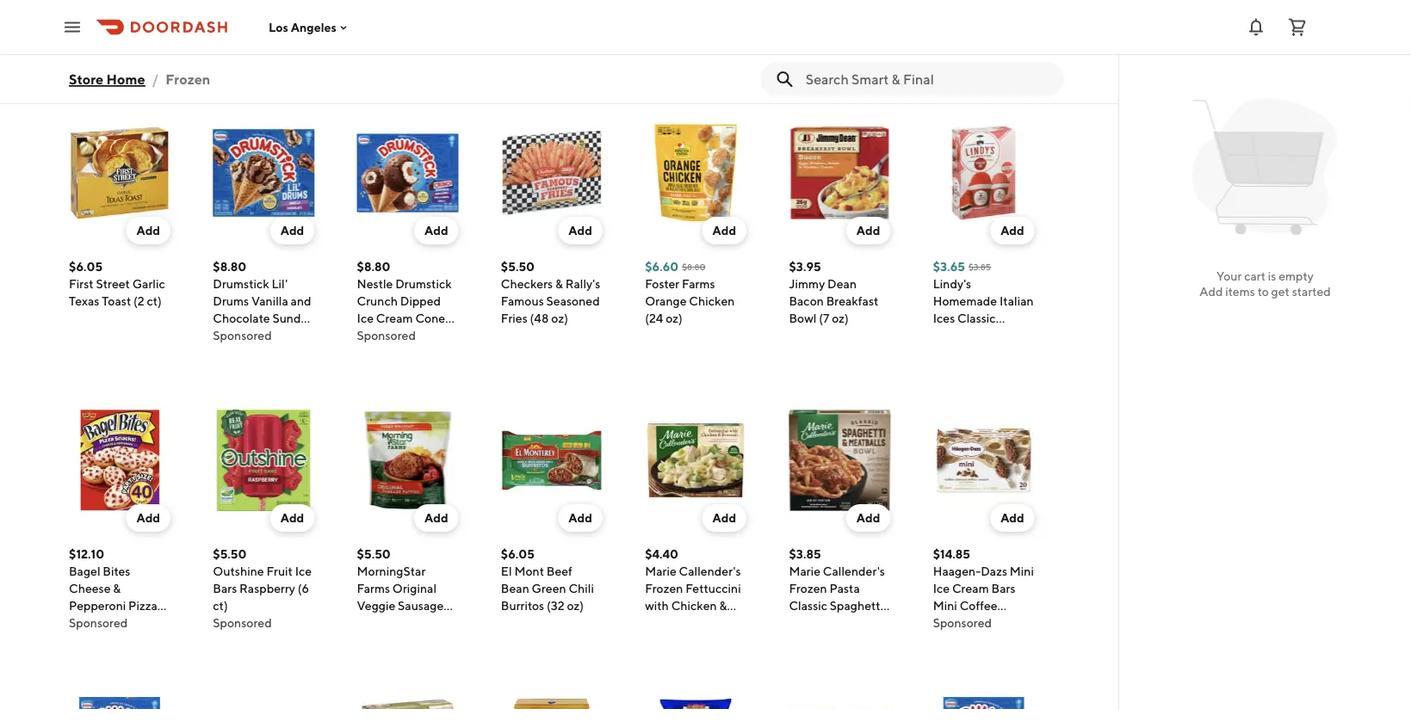 Task type: describe. For each thing, give the bounding box(es) containing it.
$4.40 marie callender's frozen fettuccini with chicken & broccoli (13 oz)
[[645, 547, 741, 630]]

$3.85 inside $3.65 $3.85 lindy's homemade italian ices classic combo watermelon strawberry (6 ct)
[[968, 262, 991, 272]]

snacks
[[69, 616, 107, 630]]

(6 inside $3.65 $3.85 lindy's homemade italian ices classic combo watermelon strawberry (6 ct)
[[995, 363, 1007, 377]]

lasagna
[[268, 0, 313, 3]]

ct) inside $3.65 $3.85 lindy's homemade italian ices classic combo watermelon strawberry (6 ct)
[[1009, 363, 1024, 377]]

watermelon
[[933, 346, 1001, 360]]

drumstick lil' drums vanilla and chocolate sundae cones variety pack (12 ct) image
[[213, 122, 314, 224]]

started
[[1292, 285, 1331, 299]]

veggie
[[357, 599, 395, 613]]

texas
[[69, 294, 99, 308]]

ct) inside $14.85 haagen-dazs mini ice cream bars mini coffee almond toffee crunch (20 ct)
[[998, 633, 1013, 647]]

pack inside "nestle drumstick cookie dipped ice cream cones variety pack (8 ct)"
[[542, 41, 569, 55]]

breakfast
[[826, 294, 878, 308]]

morningstar
[[357, 564, 426, 579]]

dipped inside "nestle drumstick cookie dipped ice cream cones variety pack (8 ct)"
[[543, 6, 583, 21]]

(2
[[133, 294, 144, 308]]

(38
[[276, 24, 295, 38]]

nestle drumstick crunch dipped ice cream cones variety pack (8 ct) image
[[357, 122, 458, 224]]

oz) inside $3.95 jimmy dean bacon breakfast bowl (7 oz)
[[832, 311, 849, 325]]

marie callender's frozen fettuccini with chicken & broccoli (13 oz) image
[[645, 410, 747, 511]]

frozen for $3.85
[[789, 582, 827, 596]]

pack inside $8.80 nestle drumstick crunch dipped ice cream cones variety pack (8 ct)
[[398, 328, 425, 343]]

morningstar farms original veggie sausage patties (6 ct) image
[[357, 410, 458, 511]]

(40 inside the $12.10 bagel bites cheese & pepperoni pizza snacks party size (40 ct)
[[69, 633, 89, 647]]

outshine fruit ice bars raspberry (6 ct) image
[[213, 410, 314, 511]]

lil'
[[272, 277, 288, 291]]

jimmy dean bacon breakfast bowl (7 oz) image
[[789, 122, 891, 224]]

ice inside $5.50 outshine fruit ice bars raspberry (6 ct) sponsored
[[295, 564, 312, 579]]

& inside the $12.10 bagel bites cheese & pepperoni pizza snacks party size (40 ct)
[[113, 582, 121, 596]]

bowl inside $3.85 marie callender's frozen pasta classic spaghetti & meatball bowl (12.4 oz)
[[850, 616, 878, 630]]

meat
[[239, 6, 268, 21]]

corn
[[69, 6, 96, 21]]

add for foster farms orange chicken (24 oz)
[[712, 223, 736, 238]]

ct) inside $8.80 nestle drumstick crunch dipped ice cream cones variety pack (8 ct)
[[441, 328, 456, 343]]

add for nestle drumstick crunch dipped ice cream cones variety pack (8 ct)
[[424, 223, 448, 238]]

add for outshine fruit ice bars raspberry (6 ct)
[[280, 511, 304, 525]]

cheese
[[69, 582, 111, 596]]

combo
[[933, 328, 974, 343]]

$5.50 for $5.50 outshine fruit ice bars raspberry (6 ct) sponsored
[[213, 547, 247, 561]]

ct) inside $6.05 first street garlic texas toast (2 ct)
[[147, 294, 162, 308]]

patties
[[357, 616, 395, 630]]

$5.50 morningstar farms original veggie sausage patties (6 ct)
[[357, 547, 444, 630]]

el mont beef bean green chili burritos (32 oz) image
[[501, 410, 603, 511]]

first
[[69, 277, 94, 291]]

mini inside foster farms mini corn dogs (40 ct)
[[141, 0, 166, 3]]

bars inside $14.85 haagen-dazs mini ice cream bars mini coffee almond toffee crunch (20 ct)
[[991, 582, 1015, 596]]

cones inside "nestle drumstick cookie dipped ice cream cones variety pack (8 ct)"
[[559, 24, 594, 38]]

chicken inside $4.40 marie callender's frozen fettuccini with chicken & broccoli (13 oz)
[[671, 599, 717, 613]]

1 vertical spatial mini
[[1010, 564, 1034, 579]]

bagel
[[69, 564, 100, 579]]

angeles
[[291, 20, 337, 34]]

sauce
[[270, 6, 304, 21]]

is
[[1268, 269, 1276, 283]]

$5.50 for $5.50 morningstar farms original veggie sausage patties (6 ct)
[[357, 547, 391, 561]]

oz) inside "$6.60 $8.80 foster farms orange chicken (24 oz)"
[[666, 311, 682, 325]]

$3.85 marie callender's frozen pasta classic spaghetti & meatball bowl (12.4 oz)
[[789, 547, 885, 647]]

crunch inside $8.80 nestle drumstick crunch dipped ice cream cones variety pack (8 ct)
[[357, 294, 398, 308]]

toast
[[102, 294, 131, 308]]

outshine
[[213, 564, 264, 579]]

$6.60 $8.80 foster farms orange chicken (24 oz)
[[645, 260, 735, 325]]

marie for marie callender's frozen fettuccini with chicken & broccoli (13 oz)
[[645, 564, 676, 579]]

0 items, open order cart image
[[1287, 17, 1308, 37]]

fruit
[[266, 564, 293, 579]]

(13
[[692, 616, 708, 630]]

orange
[[645, 294, 687, 308]]

variety inside $8.80 nestle drumstick crunch dipped ice cream cones variety pack (8 ct)
[[357, 328, 396, 343]]

jimmy dean breakfast bowl turkey sausage (7 oz) image
[[357, 697, 458, 709]]

$3.95 jimmy dean bacon breakfast bowl (7 oz)
[[789, 260, 878, 325]]

frozen for store
[[166, 71, 210, 87]]

add for first street garlic texas toast (2 ct)
[[136, 223, 160, 238]]

dazs
[[981, 564, 1007, 579]]

add for haagen-dazs mini ice cream bars mini coffee almond toffee crunch (20 ct)
[[1000, 511, 1024, 525]]

size inside stouffer's lasagna with meat sauce family size (38 oz)
[[251, 24, 274, 38]]

$8.80 for $8.80 nestle drumstick crunch dipped ice cream cones variety pack (8 ct)
[[357, 260, 390, 274]]

(40 inside foster farms mini corn dogs (40 ct)
[[129, 6, 149, 21]]

add for drumstick lil' drums vanilla and chocolate sundae cones variety pack (12 ct)
[[280, 223, 304, 238]]

nestle drumstick cookie dipped ice cream cones variety pack (8 ct)
[[501, 0, 600, 55]]

cream inside $8.80 nestle drumstick crunch dipped ice cream cones variety pack (8 ct)
[[376, 311, 413, 325]]

drums
[[213, 294, 249, 308]]

drumstick ice cream cones vanilla fudge (4 ct) image
[[933, 697, 1035, 709]]

meatball
[[799, 616, 848, 630]]

crunch inside $14.85 haagen-dazs mini ice cream bars mini coffee almond toffee crunch (20 ct)
[[933, 633, 974, 647]]

checkers
[[501, 277, 553, 291]]

checkers & rally's famous seasoned fries (48 oz) image
[[501, 122, 603, 224]]

almond
[[933, 616, 977, 630]]

ice inside $14.85 haagen-dazs mini ice cream bars mini coffee almond toffee crunch (20 ct)
[[933, 582, 950, 596]]

sponsored for $14.85 haagen-dazs mini ice cream bars mini coffee almond toffee crunch (20 ct)
[[933, 616, 992, 630]]

rally's
[[565, 277, 600, 291]]

foster farms mini corn dogs (40 ct)
[[69, 0, 167, 21]]

$5.50 outshine fruit ice bars raspberry (6 ct) sponsored
[[213, 547, 312, 630]]

$8.80 inside "$6.60 $8.80 foster farms orange chicken (24 oz)"
[[682, 262, 706, 272]]

fries
[[501, 311, 527, 325]]

italian
[[999, 294, 1034, 308]]

cream for nestle
[[520, 24, 557, 38]]

$3.65
[[933, 260, 965, 274]]

dogs
[[99, 6, 127, 21]]

cones inside $8.80 drumstick lil' drums vanilla and chocolate sundae cones variety pack (12 ct)
[[213, 328, 248, 343]]

foster inside foster farms mini corn dogs (40 ct)
[[69, 0, 103, 3]]

cookie
[[501, 6, 540, 21]]

add for el mont beef bean green chili burritos (32 oz)
[[568, 511, 592, 525]]

add inside your cart is empty add items to get started
[[1199, 285, 1223, 299]]

foster farms orange chicken (24 oz) image
[[645, 122, 747, 224]]

nestle inside "nestle drumstick cookie dipped ice cream cones variety pack (8 ct)"
[[501, 0, 537, 3]]

$3.65 $3.85 lindy's homemade italian ices classic combo watermelon strawberry (6 ct)
[[933, 260, 1034, 377]]

(20
[[976, 633, 996, 647]]

(24
[[645, 311, 663, 325]]

toffee
[[979, 616, 1014, 630]]

chocolate
[[213, 311, 270, 325]]

$8.80 for $8.80 drumstick lil' drums vanilla and chocolate sundae cones variety pack (12 ct)
[[213, 260, 246, 274]]

Search Smart & Final search field
[[806, 70, 1049, 89]]

garlic
[[132, 277, 165, 291]]

your
[[1216, 269, 1242, 283]]

vanilla
[[251, 294, 288, 308]]

classic inside $3.85 marie callender's frozen pasta classic spaghetti & meatball bowl (12.4 oz)
[[789, 599, 827, 613]]

store home link
[[69, 62, 145, 96]]

marie callender's frozen pasta classic spaghetti & meatball bowl (12.4 oz) image
[[789, 410, 891, 511]]

sausage
[[398, 599, 444, 613]]

ice inside $8.80 nestle drumstick crunch dipped ice cream cones variety pack (8 ct)
[[357, 311, 374, 325]]

add for marie callender's frozen pasta classic spaghetti & meatball bowl (12.4 oz)
[[856, 511, 880, 525]]

homemade
[[933, 294, 997, 308]]

mont
[[514, 564, 544, 579]]

stouffer's lasagna with meat sauce family size (38 oz)
[[213, 0, 314, 38]]

pizza
[[128, 599, 157, 613]]

$6.60
[[645, 260, 679, 274]]

sponsored for $8.80 drumstick lil' drums vanilla and chocolate sundae cones variety pack (12 ct)
[[213, 328, 272, 343]]

cart
[[1244, 269, 1266, 283]]

(8 inside $8.80 nestle drumstick crunch dipped ice cream cones variety pack (8 ct)
[[428, 328, 439, 343]]

notification bell image
[[1246, 17, 1266, 37]]

& inside $4.40 marie callender's frozen fettuccini with chicken & broccoli (13 oz)
[[719, 599, 727, 613]]

ct) inside $5.50 outshine fruit ice bars raspberry (6 ct) sponsored
[[213, 599, 228, 613]]

$4.40
[[645, 547, 678, 561]]

$8.80 nestle drumstick crunch dipped ice cream cones variety pack (8 ct)
[[357, 260, 456, 343]]

callender's for pasta
[[823, 564, 885, 579]]

oz) inside $3.85 marie callender's frozen pasta classic spaghetti & meatball bowl (12.4 oz)
[[817, 633, 834, 647]]

with inside $4.40 marie callender's frozen fettuccini with chicken & broccoli (13 oz)
[[645, 599, 669, 613]]

$12.10 bagel bites cheese & pepperoni pizza snacks party size (40 ct)
[[69, 547, 164, 647]]

bacon
[[789, 294, 824, 308]]

pack inside $8.80 drumstick lil' drums vanilla and chocolate sundae cones variety pack (12 ct)
[[213, 346, 240, 360]]

haagen-dazs mini ice cream bars mini coffee almond toffee crunch (20 ct) image
[[933, 410, 1035, 511]]

bagel bites cheese & pepperoni pizza snacks party size (40 ct) image
[[69, 410, 170, 511]]

pasta
[[829, 582, 860, 596]]

farms inside $5.50 morningstar farms original veggie sausage patties (6 ct)
[[357, 582, 390, 596]]

store
[[69, 71, 104, 87]]

seasoned
[[546, 294, 600, 308]]

stouffer's
[[213, 0, 266, 3]]

drumstick for drums
[[213, 277, 269, 291]]



Task type: vqa. For each thing, say whether or not it's contained in the screenshot.


Task type: locate. For each thing, give the bounding box(es) containing it.
$14.85
[[933, 547, 970, 561]]

0 horizontal spatial callender's
[[679, 564, 741, 579]]

0 vertical spatial cream
[[520, 24, 557, 38]]

sundae
[[272, 311, 314, 325]]

nestle drumstick simply dipped ice cream cones variety pack (8 ct) image
[[789, 697, 891, 709]]

2 horizontal spatial cream
[[952, 582, 989, 596]]

variety inside $8.80 drumstick lil' drums vanilla and chocolate sundae cones variety pack (12 ct)
[[250, 328, 289, 343]]

2 horizontal spatial $5.50
[[501, 260, 535, 274]]

add up the fruit
[[280, 511, 304, 525]]

1 vertical spatial with
[[645, 599, 669, 613]]

with up family
[[213, 6, 237, 21]]

$8.80 inside $8.80 drumstick lil' drums vanilla and chocolate sundae cones variety pack (12 ct)
[[213, 260, 246, 274]]

frozen inside $4.40 marie callender's frozen fettuccini with chicken & broccoli (13 oz)
[[645, 582, 683, 596]]

0 vertical spatial $3.85
[[968, 262, 991, 272]]

bowl down spaghetti
[[850, 616, 878, 630]]

oz) right (7 in the top of the page
[[832, 311, 849, 325]]

1 horizontal spatial mini
[[933, 599, 957, 613]]

coffee
[[960, 599, 997, 613]]

(40 right dogs
[[129, 6, 149, 21]]

0 horizontal spatial with
[[213, 6, 237, 21]]

oz) right (38
[[297, 24, 314, 38]]

ct) inside the $12.10 bagel bites cheese & pepperoni pizza snacks party size (40 ct)
[[91, 633, 106, 647]]

0 vertical spatial with
[[213, 6, 237, 21]]

$6.05 up first on the top left of page
[[69, 260, 103, 274]]

$5.50 inside $5.50 checkers & rally's famous seasoned fries (48 oz)
[[501, 260, 535, 274]]

0 vertical spatial mini
[[141, 0, 166, 3]]

1 horizontal spatial variety
[[357, 328, 396, 343]]

size inside the $12.10 bagel bites cheese & pepperoni pizza snacks party size (40 ct)
[[141, 616, 164, 630]]

$5.50 for $5.50 checkers & rally's famous seasoned fries (48 oz)
[[501, 260, 535, 274]]

add for lindy's homemade italian ices classic combo watermelon strawberry (6 ct)
[[1000, 223, 1024, 238]]

1 vertical spatial nestle
[[357, 277, 393, 291]]

0 vertical spatial pack
[[542, 41, 569, 55]]

0 vertical spatial (6
[[995, 363, 1007, 377]]

add up the lil'
[[280, 223, 304, 238]]

(6 inside $5.50 morningstar farms original veggie sausage patties (6 ct)
[[398, 616, 409, 630]]

1 vertical spatial cream
[[376, 311, 413, 325]]

ct) inside $8.80 drumstick lil' drums vanilla and chocolate sundae cones variety pack (12 ct)
[[260, 346, 275, 360]]

0 horizontal spatial nestle
[[357, 277, 393, 291]]

$3.85 inside $3.85 marie callender's frozen pasta classic spaghetti & meatball bowl (12.4 oz)
[[789, 547, 821, 561]]

1 vertical spatial $6.05
[[501, 547, 535, 561]]

1 vertical spatial farms
[[682, 277, 715, 291]]

variety inside "nestle drumstick cookie dipped ice cream cones variety pack (8 ct)"
[[501, 41, 540, 55]]

oz) right (13
[[710, 616, 727, 630]]

el
[[501, 564, 512, 579]]

marie inside $3.85 marie callender's frozen pasta classic spaghetti & meatball bowl (12.4 oz)
[[789, 564, 820, 579]]

$3.85 right $3.65
[[968, 262, 991, 272]]

$3.95
[[789, 260, 821, 274]]

1 horizontal spatial drumstick
[[395, 277, 452, 291]]

0 horizontal spatial variety
[[250, 328, 289, 343]]

$6.05 for first
[[69, 260, 103, 274]]

1 vertical spatial crunch
[[933, 633, 974, 647]]

1 horizontal spatial bars
[[991, 582, 1015, 596]]

and
[[291, 294, 311, 308]]

chili
[[569, 582, 594, 596]]

$6.05 inside $6.05 first street garlic texas toast (2 ct)
[[69, 260, 103, 274]]

farms inside foster farms mini corn dogs (40 ct)
[[106, 0, 139, 3]]

marie down $4.40
[[645, 564, 676, 579]]

lindy's homemade italian ices classic combo watermelon strawberry (6 ct) image
[[933, 122, 1035, 224]]

1 horizontal spatial size
[[251, 24, 274, 38]]

chicken up (13
[[671, 599, 717, 613]]

2 horizontal spatial drumstick
[[539, 0, 596, 3]]

(40 down snacks
[[69, 633, 89, 647]]

0 horizontal spatial $8.80
[[213, 260, 246, 274]]

$5.50 up checkers
[[501, 260, 535, 274]]

$5.50 inside $5.50 outshine fruit ice bars raspberry (6 ct) sponsored
[[213, 547, 247, 561]]

farms up dogs
[[106, 0, 139, 3]]

$5.50 up morningstar
[[357, 547, 391, 561]]

your cart is empty add items to get started
[[1199, 269, 1331, 299]]

marie
[[645, 564, 676, 579], [789, 564, 820, 579]]

$3.85 up meatball
[[789, 547, 821, 561]]

1 horizontal spatial cones
[[415, 311, 450, 325]]

spaghetti
[[830, 599, 883, 613]]

2 horizontal spatial variety
[[501, 41, 540, 55]]

1 vertical spatial (8
[[428, 328, 439, 343]]

1 marie from the left
[[645, 564, 676, 579]]

0 horizontal spatial $5.50
[[213, 547, 247, 561]]

size down pizza
[[141, 616, 164, 630]]

get
[[1271, 285, 1290, 299]]

cream inside "nestle drumstick cookie dipped ice cream cones variety pack (8 ct)"
[[520, 24, 557, 38]]

1 horizontal spatial marie
[[789, 564, 820, 579]]

fettuccini
[[685, 582, 741, 596]]

add up dean
[[856, 223, 880, 238]]

1 horizontal spatial dipped
[[543, 6, 583, 21]]

chicken right orange
[[689, 294, 735, 308]]

0 vertical spatial classic
[[957, 311, 996, 325]]

& up "(12.4"
[[789, 616, 797, 630]]

foster up corn
[[69, 0, 103, 3]]

add for checkers & rally's famous seasoned fries (48 oz)
[[568, 223, 592, 238]]

cream inside $14.85 haagen-dazs mini ice cream bars mini coffee almond toffee crunch (20 ct)
[[952, 582, 989, 596]]

foster
[[69, 0, 103, 3], [645, 277, 679, 291]]

chicken
[[689, 294, 735, 308], [671, 599, 717, 613]]

oz) inside $4.40 marie callender's frozen fettuccini with chicken & broccoli (13 oz)
[[710, 616, 727, 630]]

add up rally's
[[568, 223, 592, 238]]

farms
[[106, 0, 139, 3], [682, 277, 715, 291], [357, 582, 390, 596]]

0 horizontal spatial size
[[141, 616, 164, 630]]

0 vertical spatial bowl
[[789, 311, 816, 325]]

$6.05
[[69, 260, 103, 274], [501, 547, 535, 561]]

1 vertical spatial chicken
[[671, 599, 717, 613]]

sponsored for $8.80 nestle drumstick crunch dipped ice cream cones variety pack (8 ct)
[[357, 328, 416, 343]]

bites
[[103, 564, 130, 579]]

(6
[[995, 363, 1007, 377], [298, 582, 309, 596], [398, 616, 409, 630]]

ice right the fruit
[[295, 564, 312, 579]]

1 horizontal spatial classic
[[957, 311, 996, 325]]

1 vertical spatial size
[[141, 616, 164, 630]]

0 horizontal spatial (6
[[298, 582, 309, 596]]

0 horizontal spatial farms
[[106, 0, 139, 3]]

0 horizontal spatial dipped
[[400, 294, 441, 308]]

oz) inside $5.50 checkers & rally's famous seasoned fries (48 oz)
[[551, 311, 568, 325]]

0 vertical spatial foster
[[69, 0, 103, 3]]

1 horizontal spatial callender's
[[823, 564, 885, 579]]

1 horizontal spatial (40
[[129, 6, 149, 21]]

add up the "fettuccini"
[[712, 511, 736, 525]]

2 vertical spatial cream
[[952, 582, 989, 596]]

ice inside "nestle drumstick cookie dipped ice cream cones variety pack (8 ct)"
[[501, 24, 518, 38]]

marie for marie callender's frozen pasta classic spaghetti & meatball bowl (12.4 oz)
[[789, 564, 820, 579]]

ct) inside $5.50 morningstar farms original veggie sausage patties (6 ct)
[[412, 616, 427, 630]]

(48
[[530, 311, 549, 325]]

beef
[[547, 564, 572, 579]]

& down bites
[[113, 582, 121, 596]]

items
[[1225, 285, 1255, 299]]

(40
[[129, 6, 149, 21], [69, 633, 89, 647]]

empty
[[1279, 269, 1314, 283]]

mini up almond
[[933, 599, 957, 613]]

(12
[[242, 346, 258, 360]]

$5.50 inside $5.50 morningstar farms original veggie sausage patties (6 ct)
[[357, 547, 391, 561]]

add up the beef
[[568, 511, 592, 525]]

classic down homemade
[[957, 311, 996, 325]]

(8 inside "nestle drumstick cookie dipped ice cream cones variety pack (8 ct)"
[[572, 41, 583, 55]]

1 horizontal spatial $6.05
[[501, 547, 535, 561]]

1 bars from the left
[[213, 582, 237, 596]]

crunch
[[357, 294, 398, 308], [933, 633, 974, 647]]

&
[[555, 277, 563, 291], [113, 582, 121, 596], [719, 599, 727, 613], [789, 616, 797, 630]]

add up morningstar
[[424, 511, 448, 525]]

0 vertical spatial chicken
[[689, 294, 735, 308]]

1 vertical spatial pack
[[398, 328, 425, 343]]

0 vertical spatial size
[[251, 24, 274, 38]]

1 horizontal spatial pack
[[398, 328, 425, 343]]

drumstick inside $8.80 drumstick lil' drums vanilla and chocolate sundae cones variety pack (12 ct)
[[213, 277, 269, 291]]

0 vertical spatial (8
[[572, 41, 583, 55]]

0 horizontal spatial cones
[[213, 328, 248, 343]]

crunch down almond
[[933, 633, 974, 647]]

home
[[106, 71, 145, 87]]

$8.80 drumstick lil' drums vanilla and chocolate sundae cones variety pack (12 ct)
[[213, 260, 314, 360]]

2 horizontal spatial cones
[[559, 24, 594, 38]]

1 horizontal spatial foster
[[645, 277, 679, 291]]

1 vertical spatial $3.85
[[789, 547, 821, 561]]

1 horizontal spatial (6
[[398, 616, 409, 630]]

1 horizontal spatial (8
[[572, 41, 583, 55]]

callender's for fettuccini
[[679, 564, 741, 579]]

add down the your
[[1199, 285, 1223, 299]]

bars down dazs on the right of the page
[[991, 582, 1015, 596]]

farms up veggie
[[357, 582, 390, 596]]

mini right dazs on the right of the page
[[1010, 564, 1034, 579]]

classic inside $3.65 $3.85 lindy's homemade italian ices classic combo watermelon strawberry (6 ct)
[[957, 311, 996, 325]]

2 marie from the left
[[789, 564, 820, 579]]

0 horizontal spatial (8
[[428, 328, 439, 343]]

ct) inside "nestle drumstick cookie dipped ice cream cones variety pack (8 ct)"
[[585, 41, 600, 55]]

add up pasta
[[856, 511, 880, 525]]

add for marie callender's frozen fettuccini with chicken & broccoli (13 oz)
[[712, 511, 736, 525]]

1 vertical spatial classic
[[789, 599, 827, 613]]

callender's up pasta
[[823, 564, 885, 579]]

$6.05 up el
[[501, 547, 535, 561]]

2 vertical spatial mini
[[933, 599, 957, 613]]

lindy's
[[933, 277, 971, 291]]

2 bars from the left
[[991, 582, 1015, 596]]

size down meat
[[251, 24, 274, 38]]

drumstick vanilla caramel sundae cones (4 ct) image
[[69, 697, 170, 709]]

2 horizontal spatial mini
[[1010, 564, 1034, 579]]

2 horizontal spatial (6
[[995, 363, 1007, 377]]

party
[[110, 616, 139, 630]]

0 horizontal spatial foster
[[69, 0, 103, 3]]

oz) down chili
[[567, 599, 584, 613]]

add up italian
[[1000, 223, 1024, 238]]

$8.80 inside $8.80 nestle drumstick crunch dipped ice cream cones variety pack (8 ct)
[[357, 260, 390, 274]]

drumstick inside "nestle drumstick cookie dipped ice cream cones variety pack (8 ct)"
[[539, 0, 596, 3]]

& inside $3.85 marie callender's frozen pasta classic spaghetti & meatball bowl (12.4 oz)
[[789, 616, 797, 630]]

callender's up the "fettuccini"
[[679, 564, 741, 579]]

cones
[[559, 24, 594, 38], [415, 311, 450, 325], [213, 328, 248, 343]]

2 callender's from the left
[[823, 564, 885, 579]]

oz) inside the $6.05 el mont beef bean green chili burritos (32 oz)
[[567, 599, 584, 613]]

oz) down orange
[[666, 311, 682, 325]]

farms inside "$6.60 $8.80 foster farms orange chicken (24 oz)"
[[682, 277, 715, 291]]

dipped
[[543, 6, 583, 21], [400, 294, 441, 308]]

$6.05 el mont beef bean green chili burritos (32 oz)
[[501, 547, 594, 613]]

foster down $6.60
[[645, 277, 679, 291]]

1 vertical spatial bowl
[[850, 616, 878, 630]]

0 horizontal spatial $6.05
[[69, 260, 103, 274]]

1 vertical spatial foster
[[645, 277, 679, 291]]

0 horizontal spatial bowl
[[789, 311, 816, 325]]

callender's
[[679, 564, 741, 579], [823, 564, 885, 579]]

add for jimmy dean bacon breakfast bowl (7 oz)
[[856, 223, 880, 238]]

0 vertical spatial $6.05
[[69, 260, 103, 274]]

chicken inside "$6.60 $8.80 foster farms orange chicken (24 oz)"
[[689, 294, 735, 308]]

(12.4
[[789, 633, 815, 647]]

(6 right raspberry
[[298, 582, 309, 596]]

add for bagel bites cheese & pepperoni pizza snacks party size (40 ct)
[[136, 511, 160, 525]]

broccoli
[[645, 616, 690, 630]]

sponsored for $12.10 bagel bites cheese & pepperoni pizza snacks party size (40 ct)
[[69, 616, 128, 630]]

2 horizontal spatial farms
[[682, 277, 715, 291]]

$6.05 for el
[[501, 547, 535, 561]]

bowl inside $3.95 jimmy dean bacon breakfast bowl (7 oz)
[[789, 311, 816, 325]]

0 horizontal spatial crunch
[[357, 294, 398, 308]]

ices
[[933, 311, 955, 325]]

add up garlic
[[136, 223, 160, 238]]

green
[[532, 582, 566, 596]]

with inside stouffer's lasagna with meat sauce family size (38 oz)
[[213, 6, 237, 21]]

1 horizontal spatial nestle
[[501, 0, 537, 3]]

1 horizontal spatial cream
[[520, 24, 557, 38]]

ice right sundae
[[357, 311, 374, 325]]

2 horizontal spatial $8.80
[[682, 262, 706, 272]]

marie up meatball
[[789, 564, 820, 579]]

cream for $14.85
[[952, 582, 989, 596]]

haagen-
[[933, 564, 981, 579]]

el monterey signature shredded steak, cheese & rice burritos (3.6 lb) image
[[645, 697, 747, 709]]

$6.05 first street garlic texas toast (2 ct)
[[69, 260, 165, 308]]

2 vertical spatial cones
[[213, 328, 248, 343]]

1 horizontal spatial crunch
[[933, 633, 974, 647]]

$12.10
[[69, 547, 104, 561]]

0 vertical spatial farms
[[106, 0, 139, 3]]

drumstick for dipped
[[539, 0, 596, 3]]

(7
[[819, 311, 829, 325]]

0 horizontal spatial classic
[[789, 599, 827, 613]]

ct)
[[152, 6, 167, 21], [585, 41, 600, 55], [147, 294, 162, 308], [441, 328, 456, 343], [260, 346, 275, 360], [1009, 363, 1024, 377], [213, 599, 228, 613], [412, 616, 427, 630], [91, 633, 106, 647], [998, 633, 1013, 647]]

(6 inside $5.50 outshine fruit ice bars raspberry (6 ct) sponsored
[[298, 582, 309, 596]]

bars inside $5.50 outshine fruit ice bars raspberry (6 ct) sponsored
[[213, 582, 237, 596]]

1 horizontal spatial $3.85
[[968, 262, 991, 272]]

add for morningstar farms original veggie sausage patties (6 ct)
[[424, 511, 448, 525]]

mini up /
[[141, 0, 166, 3]]

frozen for $4.40
[[645, 582, 683, 596]]

foster inside "$6.60 $8.80 foster farms orange chicken (24 oz)"
[[645, 277, 679, 291]]

$5.50 up outshine
[[213, 547, 247, 561]]

0 horizontal spatial mini
[[141, 0, 166, 3]]

0 horizontal spatial drumstick
[[213, 277, 269, 291]]

0 horizontal spatial cream
[[376, 311, 413, 325]]

1 callender's from the left
[[679, 564, 741, 579]]

& up seasoned
[[555, 277, 563, 291]]

0 vertical spatial crunch
[[357, 294, 398, 308]]

bowl
[[789, 311, 816, 325], [850, 616, 878, 630]]

$6.05 inside the $6.05 el mont beef bean green chili burritos (32 oz)
[[501, 547, 535, 561]]

farms up orange
[[682, 277, 715, 291]]

1 vertical spatial cones
[[415, 311, 450, 325]]

crunch right "and"
[[357, 294, 398, 308]]

ice down haagen-
[[933, 582, 950, 596]]

2 vertical spatial farms
[[357, 582, 390, 596]]

los angeles button
[[269, 20, 350, 34]]

frozen
[[69, 63, 154, 95], [166, 71, 210, 87], [645, 582, 683, 596], [789, 582, 827, 596]]

to
[[1257, 285, 1269, 299]]

$8.80
[[213, 260, 246, 274], [357, 260, 390, 274], [682, 262, 706, 272]]

0 vertical spatial (40
[[129, 6, 149, 21]]

add up the $12.10 bagel bites cheese & pepperoni pizza snacks party size (40 ct)
[[136, 511, 160, 525]]

1 vertical spatial (6
[[298, 582, 309, 596]]

jimmy
[[789, 277, 825, 291]]

bowl down bacon
[[789, 311, 816, 325]]

ice down cookie
[[501, 24, 518, 38]]

1 horizontal spatial with
[[645, 599, 669, 613]]

with up 'broccoli'
[[645, 599, 669, 613]]

empty retail cart image
[[1184, 86, 1346, 248]]

add up $8.80 nestle drumstick crunch dipped ice cream cones variety pack (8 ct)
[[424, 223, 448, 238]]

1 horizontal spatial $5.50
[[357, 547, 391, 561]]

with
[[213, 6, 237, 21], [645, 599, 669, 613]]

1 horizontal spatial bowl
[[850, 616, 878, 630]]

first street garlic texas toast (2 ct) image
[[69, 122, 170, 224]]

(6 down sausage at the left bottom of page
[[398, 616, 409, 630]]

$14.85 haagen-dazs mini ice cream bars mini coffee almond toffee crunch (20 ct)
[[933, 547, 1034, 647]]

add up "$6.60 $8.80 foster farms orange chicken (24 oz)"
[[712, 223, 736, 238]]

& down the "fettuccini"
[[719, 599, 727, 613]]

2 vertical spatial (6
[[398, 616, 409, 630]]

0 horizontal spatial pack
[[213, 346, 240, 360]]

famous
[[501, 294, 544, 308]]

ct) inside foster farms mini corn dogs (40 ct)
[[152, 6, 167, 21]]

(8
[[572, 41, 583, 55], [428, 328, 439, 343]]

cones inside $8.80 nestle drumstick crunch dipped ice cream cones variety pack (8 ct)
[[415, 311, 450, 325]]

1 vertical spatial dipped
[[400, 294, 441, 308]]

oz) inside stouffer's lasagna with meat sauce family size (38 oz)
[[297, 24, 314, 38]]

(6 down watermelon
[[995, 363, 1007, 377]]

oz) down meatball
[[817, 633, 834, 647]]

add button
[[126, 217, 170, 244], [126, 217, 170, 244], [270, 217, 314, 244], [270, 217, 314, 244], [414, 217, 458, 244], [414, 217, 458, 244], [558, 217, 603, 244], [558, 217, 603, 244], [702, 217, 747, 244], [702, 217, 747, 244], [846, 217, 891, 244], [846, 217, 891, 244], [990, 217, 1035, 244], [990, 217, 1035, 244], [126, 504, 170, 532], [126, 504, 170, 532], [270, 504, 314, 532], [270, 504, 314, 532], [414, 504, 458, 532], [414, 504, 458, 532], [558, 504, 603, 532], [558, 504, 603, 532], [702, 504, 747, 532], [702, 504, 747, 532], [846, 504, 891, 532], [846, 504, 891, 532], [990, 504, 1035, 532], [990, 504, 1035, 532]]

drumstick inside $8.80 nestle drumstick crunch dipped ice cream cones variety pack (8 ct)
[[395, 277, 452, 291]]

1 vertical spatial (40
[[69, 633, 89, 647]]

mini
[[141, 0, 166, 3], [1010, 564, 1034, 579], [933, 599, 957, 613]]

nestle inside $8.80 nestle drumstick crunch dipped ice cream cones variety pack (8 ct)
[[357, 277, 393, 291]]

/
[[152, 71, 159, 87]]

frozen inside $3.85 marie callender's frozen pasta classic spaghetti & meatball bowl (12.4 oz)
[[789, 582, 827, 596]]

$5.50 checkers & rally's famous seasoned fries (48 oz)
[[501, 260, 600, 325]]

halo top keto pops sea salt caramel (2.65 oz x 4 ct) image
[[501, 697, 603, 709]]

dipped inside $8.80 nestle drumstick crunch dipped ice cream cones variety pack (8 ct)
[[400, 294, 441, 308]]

callender's inside $3.85 marie callender's frozen pasta classic spaghetti & meatball bowl (12.4 oz)
[[823, 564, 885, 579]]

classic up meatball
[[789, 599, 827, 613]]

open menu image
[[62, 17, 83, 37]]

oz) right (48
[[551, 311, 568, 325]]

2 horizontal spatial pack
[[542, 41, 569, 55]]

original
[[392, 582, 437, 596]]

& inside $5.50 checkers & rally's famous seasoned fries (48 oz)
[[555, 277, 563, 291]]

marie inside $4.40 marie callender's frozen fettuccini with chicken & broccoli (13 oz)
[[645, 564, 676, 579]]

street
[[96, 277, 130, 291]]

callender's inside $4.40 marie callender's frozen fettuccini with chicken & broccoli (13 oz)
[[679, 564, 741, 579]]

1 horizontal spatial $8.80
[[357, 260, 390, 274]]

0 horizontal spatial (40
[[69, 633, 89, 647]]

sponsored inside $5.50 outshine fruit ice bars raspberry (6 ct) sponsored
[[213, 616, 272, 630]]

bars down outshine
[[213, 582, 237, 596]]

add up dazs on the right of the page
[[1000, 511, 1024, 525]]

0 horizontal spatial marie
[[645, 564, 676, 579]]

2 vertical spatial pack
[[213, 346, 240, 360]]

1 horizontal spatial farms
[[357, 582, 390, 596]]

0 vertical spatial cones
[[559, 24, 594, 38]]



